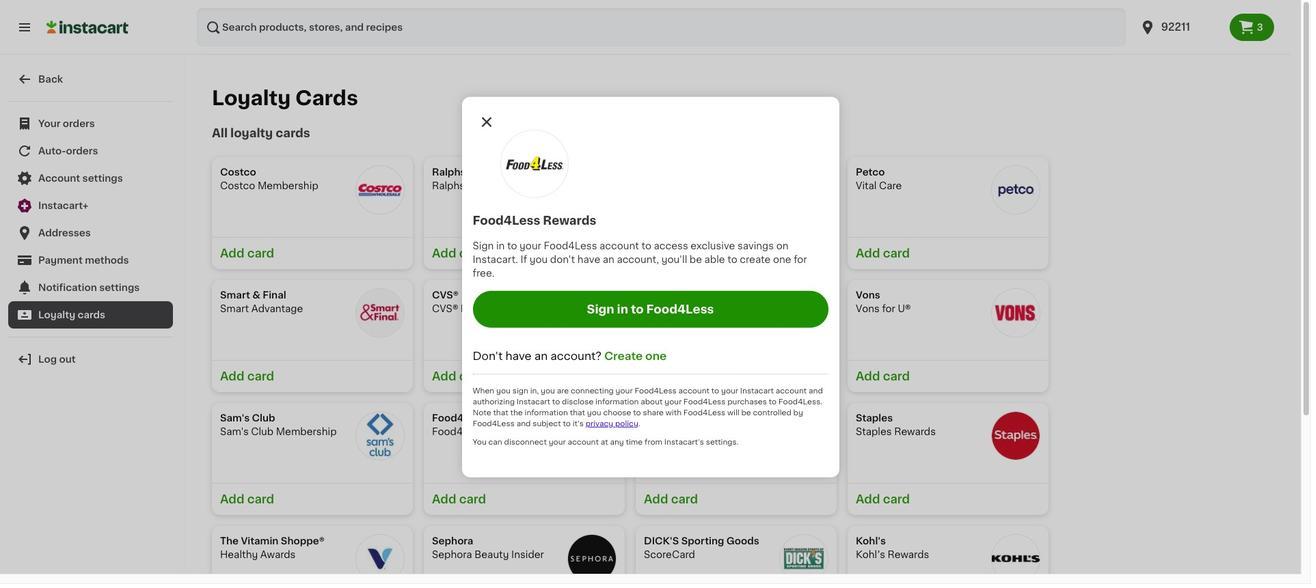 Task type: describe. For each thing, give the bounding box(es) containing it.
advantage
[[251, 304, 303, 314]]

beauty
[[475, 550, 509, 560]]

sephora image
[[568, 535, 617, 584]]

1 horizontal spatial and
[[809, 387, 823, 395]]

rewards for staples staples rewards
[[895, 427, 936, 437]]

free.
[[473, 269, 495, 278]]

1 vertical spatial information
[[525, 409, 568, 417]]

1 vertical spatial instacart
[[517, 398, 550, 406]]

sam's club sam's club membership
[[220, 414, 337, 437]]

privacy policy .
[[586, 420, 641, 428]]

vitamin
[[241, 537, 279, 546]]

you
[[473, 438, 487, 446]]

3
[[1257, 23, 1264, 32]]

all
[[212, 128, 228, 139]]

card for costco costco membership
[[247, 248, 274, 259]]

addresses
[[38, 228, 91, 238]]

loyalty cards
[[212, 88, 358, 108]]

on
[[777, 241, 789, 251]]

your orders
[[38, 119, 95, 129]]

disconnect
[[504, 438, 547, 446]]

settings.
[[706, 438, 739, 446]]

notification
[[38, 283, 97, 293]]

1 ralphs from the top
[[432, 168, 466, 177]]

add card for sam's club sam's club membership
[[220, 494, 274, 505]]

add for petco vital care
[[856, 248, 880, 259]]

to left it's on the left of the page
[[563, 420, 571, 428]]

1 vertical spatial one
[[646, 351, 667, 362]]

0 horizontal spatial cards
[[78, 310, 105, 320]]

from
[[645, 438, 663, 446]]

add for ralphs ralphs rewards
[[432, 248, 456, 259]]

create
[[605, 351, 643, 362]]

sam's club image
[[356, 412, 405, 461]]

sign for sign in to food4less
[[587, 304, 614, 315]]

rewards for kohl's kohl's rewards
[[888, 550, 930, 560]]

with
[[666, 409, 682, 417]]

healthy
[[220, 550, 258, 560]]

add card button for the wine shop discount wine club
[[636, 483, 837, 516]]

you up the privacy
[[587, 409, 601, 417]]

account
[[38, 174, 80, 183]]

privacy
[[586, 420, 613, 428]]

2 that from the left
[[570, 409, 585, 417]]

to up .
[[633, 409, 641, 417]]

2 staples from the top
[[856, 427, 892, 437]]

sign in to food4less button
[[473, 291, 828, 328]]

to right able
[[728, 255, 738, 265]]

membership inside costco costco membership
[[258, 181, 318, 191]]

extracare®
[[461, 304, 514, 314]]

account down it's on the left of the page
[[568, 438, 599, 446]]

2 sam's from the top
[[220, 427, 249, 437]]

smart & final image
[[356, 289, 405, 338]]

auto-orders
[[38, 146, 98, 156]]

petco vital care
[[856, 168, 902, 191]]

1 that from the left
[[493, 409, 509, 417]]

petco
[[856, 168, 885, 177]]

add card for petco vital care
[[856, 248, 910, 259]]

sephora sephora beauty insider
[[432, 537, 544, 560]]

for for vons vons for u®
[[882, 304, 896, 314]]

loyalty cards link
[[8, 302, 173, 329]]

vons image
[[992, 289, 1041, 338]]

add card for costco costco membership
[[220, 248, 274, 259]]

addresses link
[[8, 219, 173, 247]]

exclusive
[[691, 241, 735, 251]]

your inside sign in to your food4less account to access exclusive savings on instacart. if you don't have an account, you'll be able to create one for free.
[[520, 241, 541, 251]]

add card button for vons vons for u®
[[848, 360, 1049, 392]]

settings for notification settings
[[99, 283, 140, 293]]

notification settings
[[38, 283, 140, 293]]

discount
[[644, 427, 688, 437]]

1 albertsons from the top
[[644, 291, 698, 300]]

choose
[[603, 409, 631, 417]]

at
[[601, 438, 608, 446]]

in,
[[530, 387, 539, 395]]

add for costco costco membership
[[220, 248, 244, 259]]

shoppe®
[[281, 537, 325, 546]]

card for sam's club sam's club membership
[[247, 494, 274, 505]]

able
[[705, 255, 725, 265]]

be inside sign in to your food4less account to access exclusive savings on instacart. if you don't have an account, you'll be able to create one for free.
[[690, 255, 702, 265]]

vons vons for u®
[[856, 291, 911, 314]]

card for albertsons albertsons for u®
[[671, 371, 698, 382]]

1 horizontal spatial wine
[[690, 427, 714, 437]]

1 cvs® from the top
[[432, 291, 459, 300]]

membership inside sam's club sam's club membership
[[276, 427, 337, 437]]

instacart+
[[38, 201, 88, 211]]

when
[[473, 387, 495, 395]]

card for food4less food4less rewards
[[459, 494, 486, 505]]

care
[[879, 181, 902, 191]]

any
[[610, 438, 624, 446]]

add card button for cvs® cvs® extracare®
[[424, 360, 625, 392]]

3 button
[[1230, 14, 1275, 41]]

food4less food4less rewards
[[432, 414, 530, 437]]

staples image
[[992, 412, 1041, 461]]

by
[[794, 409, 803, 417]]

loyalty cards
[[38, 310, 105, 320]]

to up account,
[[642, 241, 652, 251]]

privacy policy link
[[586, 420, 639, 428]]

sign in to your food4less account to access exclusive savings on instacart. if you don't have an account, you'll be able to create one for free.
[[473, 241, 807, 278]]

0 horizontal spatial and
[[517, 420, 531, 428]]

to up instacart.
[[507, 241, 517, 251]]

add for vons vons for u®
[[856, 371, 880, 382]]

dick's
[[644, 537, 679, 546]]

food4less inside sign in to your food4less account to access exclusive savings on instacart. if you don't have an account, you'll be able to create one for free.
[[544, 241, 597, 251]]

it's
[[573, 420, 584, 428]]

be inside when you sign in, you are connecting your food4less account to your instacart account and authorizing instacart to disclose information about your food4less purchases to food4less. note that the information that you choose to share with food4less will be controlled by food4less and subject to it's
[[742, 409, 751, 417]]

authorizing
[[473, 398, 515, 406]]

your up with at the bottom of the page
[[665, 398, 682, 406]]

loyalty for loyalty cards
[[212, 88, 291, 108]]

log out link
[[8, 346, 173, 373]]

card left able
[[671, 248, 698, 259]]

the vitamin shoppe® image
[[356, 535, 405, 584]]

note
[[473, 409, 491, 417]]

auto-orders link
[[8, 137, 173, 165]]

account up shop
[[679, 387, 710, 395]]

disclose
[[562, 398, 594, 406]]

the vitamin shoppe® healthy awards
[[220, 537, 325, 560]]

kohl's image
[[992, 535, 1041, 584]]

add card button for petco vital care
[[848, 237, 1049, 269]]

1 smart from the top
[[220, 291, 250, 300]]

access
[[654, 241, 688, 251]]

add for albertsons albertsons for u®
[[644, 371, 668, 382]]

add card button for food4less food4less rewards
[[424, 483, 625, 516]]

card for cvs® cvs® extracare®
[[459, 371, 486, 382]]

one inside sign in to your food4less account to access exclusive savings on instacart. if you don't have an account, you'll be able to create one for free.
[[773, 255, 792, 265]]

add card for smart & final smart advantage
[[220, 371, 274, 382]]

savings
[[738, 241, 774, 251]]

add card for albertsons albertsons for u®
[[644, 371, 698, 382]]

1 vons from the top
[[856, 291, 881, 300]]

ralphs image
[[568, 165, 617, 215]]

kohl's kohl's rewards
[[856, 537, 930, 560]]

card for petco vital care
[[883, 248, 910, 259]]

you right in,
[[541, 387, 555, 395]]

gelson's image
[[780, 165, 829, 215]]

account settings
[[38, 174, 123, 183]]

time
[[626, 438, 643, 446]]

add card for staples staples rewards
[[856, 494, 910, 505]]

2 cvs® from the top
[[432, 304, 458, 314]]

sign for sign in to your food4less account to access exclusive savings on instacart. if you don't have an account, you'll be able to create one for free.
[[473, 241, 494, 251]]

card for staples staples rewards
[[883, 494, 910, 505]]

add for staples staples rewards
[[856, 494, 880, 505]]

don't
[[473, 351, 503, 362]]

payment methods link
[[8, 247, 173, 274]]

have inside sign in to your food4less account to access exclusive savings on instacart. if you don't have an account, you'll be able to create one for free.
[[578, 255, 601, 265]]

ralphs ralphs rewards
[[432, 168, 509, 191]]

the for the wine shop discount wine club
[[644, 414, 663, 423]]

add card button for smart & final smart advantage
[[212, 360, 413, 392]]

your
[[38, 119, 60, 129]]

1 sephora from the top
[[432, 537, 473, 546]]

add card for cvs® cvs® extracare®
[[432, 371, 486, 382]]

final
[[263, 291, 286, 300]]

food4less image
[[568, 412, 617, 461]]

albertsons image
[[780, 289, 829, 338]]

sporting
[[682, 537, 724, 546]]

instacart+ link
[[8, 192, 173, 219]]



Task type: locate. For each thing, give the bounding box(es) containing it.
1 vertical spatial the
[[220, 537, 239, 546]]

rewards for ralphs ralphs rewards
[[467, 181, 509, 191]]

settings
[[82, 174, 123, 183], [99, 283, 140, 293]]

that
[[493, 409, 509, 417], [570, 409, 585, 417]]

add card button for costco costco membership
[[212, 237, 413, 269]]

are
[[557, 387, 569, 395]]

orders up account settings
[[66, 146, 98, 156]]

rewards inside kohl's kohl's rewards
[[888, 550, 930, 560]]

add up sephora sephora beauty insider
[[432, 494, 456, 505]]

cards
[[276, 128, 310, 139], [78, 310, 105, 320]]

add up staples staples rewards
[[856, 371, 880, 382]]

.
[[639, 420, 641, 428]]

0 horizontal spatial wine
[[665, 414, 690, 423]]

account inside sign in to your food4less account to access exclusive savings on instacart. if you don't have an account, you'll be able to create one for free.
[[600, 241, 639, 251]]

albertsons up sign in to food4less
[[644, 291, 698, 300]]

petco image
[[992, 165, 1041, 215]]

1 vertical spatial cards
[[78, 310, 105, 320]]

0 vertical spatial settings
[[82, 174, 123, 183]]

1 vertical spatial in
[[617, 304, 628, 315]]

0 horizontal spatial one
[[646, 351, 667, 362]]

2 horizontal spatial for
[[882, 304, 896, 314]]

add for smart & final smart advantage
[[220, 371, 244, 382]]

1 horizontal spatial for
[[794, 255, 807, 265]]

0 vertical spatial an
[[603, 255, 615, 265]]

instacart down in,
[[517, 398, 550, 406]]

0 horizontal spatial instacart
[[517, 398, 550, 406]]

back
[[38, 75, 63, 84]]

your orders link
[[8, 110, 173, 137]]

add card button for albertsons albertsons for u®
[[636, 360, 837, 392]]

don't
[[550, 255, 575, 265]]

card for smart & final smart advantage
[[247, 371, 274, 382]]

card up vitamin
[[247, 494, 274, 505]]

albertsons albertsons for u®
[[644, 291, 728, 314]]

card up free.
[[459, 248, 486, 259]]

for inside sign in to your food4less account to access exclusive savings on instacart. if you don't have an account, you'll be able to create one for free.
[[794, 255, 807, 265]]

costco costco membership
[[220, 168, 318, 191]]

2 sephora from the top
[[432, 550, 472, 560]]

sign
[[473, 241, 494, 251], [587, 304, 614, 315]]

0 vertical spatial sam's
[[220, 414, 250, 423]]

card up vons vons for u®
[[883, 248, 910, 259]]

0 vertical spatial instacart
[[740, 387, 774, 395]]

dick's sporting goods image
[[780, 535, 829, 584]]

add for sam's club sam's club membership
[[220, 494, 244, 505]]

sign up create
[[587, 304, 614, 315]]

add for the wine shop discount wine club
[[644, 494, 668, 505]]

0 vertical spatial costco
[[220, 168, 256, 177]]

add card for vons vons for u®
[[856, 371, 910, 382]]

policy
[[615, 420, 639, 428]]

one right create
[[646, 351, 667, 362]]

2 albertsons from the top
[[644, 304, 696, 314]]

scorecard
[[644, 550, 695, 560]]

will
[[728, 409, 740, 417]]

sign inside button
[[587, 304, 614, 315]]

0 vertical spatial orders
[[63, 119, 95, 129]]

card up sam's club sam's club membership
[[247, 371, 274, 382]]

when you sign in, you are connecting your food4less account to your instacart account and authorizing instacart to disclose information about your food4less purchases to food4less. note that the information that you choose to share with food4less will be controlled by food4less and subject to it's
[[473, 387, 825, 428]]

orders up auto-orders
[[63, 119, 95, 129]]

account
[[600, 241, 639, 251], [679, 387, 710, 395], [776, 387, 807, 395], [568, 438, 599, 446]]

for inside albertsons albertsons for u®
[[699, 304, 712, 314]]

add up vitamin
[[220, 494, 244, 505]]

settings for account settings
[[82, 174, 123, 183]]

0 vertical spatial one
[[773, 255, 792, 265]]

1 vertical spatial ralphs
[[432, 181, 465, 191]]

0 vertical spatial staples
[[856, 414, 893, 423]]

information
[[596, 398, 639, 406], [525, 409, 568, 417]]

2 u® from the left
[[898, 304, 911, 314]]

1 vertical spatial have
[[506, 351, 532, 362]]

0 horizontal spatial u®
[[715, 304, 728, 314]]

card up staples staples rewards
[[883, 371, 910, 382]]

information up choose
[[596, 398, 639, 406]]

the inside the wine shop discount wine club
[[644, 414, 663, 423]]

add up sign in to food4less button
[[644, 248, 668, 259]]

you up authorizing
[[496, 387, 511, 395]]

0 vertical spatial smart
[[220, 291, 250, 300]]

out
[[59, 355, 76, 364]]

settings up the 'instacart+' link
[[82, 174, 123, 183]]

don't have an account? create one
[[473, 351, 667, 362]]

add for cvs® cvs® extracare®
[[432, 371, 456, 382]]

smart
[[220, 291, 250, 300], [220, 304, 249, 314]]

card up sephora sephora beauty insider
[[459, 494, 486, 505]]

0 horizontal spatial information
[[525, 409, 568, 417]]

sephora
[[432, 537, 473, 546], [432, 550, 472, 560]]

1 vertical spatial sephora
[[432, 550, 472, 560]]

the
[[510, 409, 523, 417]]

you inside sign in to your food4less account to access exclusive savings on instacart. if you don't have an account, you'll be able to create one for free.
[[530, 255, 548, 265]]

2 smart from the top
[[220, 304, 249, 314]]

your down subject
[[549, 438, 566, 446]]

0 vertical spatial information
[[596, 398, 639, 406]]

1 vertical spatial smart
[[220, 304, 249, 314]]

sign up instacart.
[[473, 241, 494, 251]]

0 horizontal spatial sign
[[473, 241, 494, 251]]

all loyalty cards
[[212, 128, 310, 139]]

rewards inside staples staples rewards
[[895, 427, 936, 437]]

1 vertical spatial cvs®
[[432, 304, 458, 314]]

cvs® left extracare®
[[432, 304, 458, 314]]

0 horizontal spatial be
[[690, 255, 702, 265]]

albertsons
[[644, 291, 698, 300], [644, 304, 696, 314]]

one down the on
[[773, 255, 792, 265]]

kohl's
[[856, 550, 886, 560]]

cards down 'notification settings' 'link'
[[78, 310, 105, 320]]

to
[[507, 241, 517, 251], [642, 241, 652, 251], [728, 255, 738, 265], [631, 304, 644, 315], [712, 387, 720, 395], [552, 398, 560, 406], [769, 398, 777, 406], [633, 409, 641, 417], [563, 420, 571, 428]]

one
[[773, 255, 792, 265], [646, 351, 667, 362]]

0 vertical spatial cards
[[276, 128, 310, 139]]

the up healthy
[[220, 537, 239, 546]]

vital
[[856, 181, 877, 191]]

auto-
[[38, 146, 66, 156]]

smart left advantage
[[220, 304, 249, 314]]

club inside the wine shop discount wine club
[[717, 427, 739, 437]]

settings inside 'notification settings' 'link'
[[99, 283, 140, 293]]

account?
[[551, 351, 602, 362]]

0 vertical spatial sephora
[[432, 537, 473, 546]]

orders for your orders
[[63, 119, 95, 129]]

add card
[[220, 248, 274, 259], [432, 248, 486, 259], [644, 248, 698, 259], [856, 248, 910, 259], [220, 371, 274, 382], [432, 371, 486, 382], [644, 371, 698, 382], [856, 371, 910, 382], [220, 494, 274, 505], [432, 494, 486, 505], [644, 494, 698, 505], [856, 494, 910, 505]]

add up "kohl's"
[[856, 494, 880, 505]]

add card button for staples staples rewards
[[848, 483, 1049, 516]]

back link
[[8, 66, 173, 93]]

costco image
[[356, 165, 405, 215]]

0 vertical spatial sign
[[473, 241, 494, 251]]

settings down methods
[[99, 283, 140, 293]]

1 vertical spatial vons
[[856, 304, 880, 314]]

in
[[496, 241, 505, 251], [617, 304, 628, 315]]

an inside sign in to your food4less account to access exclusive savings on instacart. if you don't have an account, you'll be able to create one for free.
[[603, 255, 615, 265]]

dialog containing food4less rewards
[[462, 97, 839, 477]]

the wine shop discount wine club
[[644, 414, 739, 437]]

2 vons from the top
[[856, 304, 880, 314]]

2 costco from the top
[[220, 181, 255, 191]]

1 horizontal spatial information
[[596, 398, 639, 406]]

loyalty down notification
[[38, 310, 75, 320]]

can
[[489, 438, 502, 446]]

card for ralphs ralphs rewards
[[459, 248, 486, 259]]

1 staples from the top
[[856, 414, 893, 423]]

about
[[641, 398, 663, 406]]

0 vertical spatial albertsons
[[644, 291, 698, 300]]

food4less inside sign in to food4less button
[[647, 304, 714, 315]]

1 vertical spatial and
[[517, 420, 531, 428]]

0 horizontal spatial the
[[220, 537, 239, 546]]

1 vertical spatial loyalty
[[38, 310, 75, 320]]

add up smart & final smart advantage
[[220, 248, 244, 259]]

cards down the loyalty cards
[[276, 128, 310, 139]]

rewards inside ralphs ralphs rewards
[[467, 181, 509, 191]]

to inside button
[[631, 304, 644, 315]]

1 vertical spatial staples
[[856, 427, 892, 437]]

methods
[[85, 256, 129, 265]]

rewards
[[467, 181, 509, 191], [543, 215, 597, 226], [488, 427, 530, 437], [895, 427, 936, 437], [888, 550, 930, 560]]

rewards for food4less food4less rewards
[[488, 427, 530, 437]]

0 horizontal spatial an
[[535, 351, 548, 362]]

in inside sign in to your food4less account to access exclusive savings on instacart. if you don't have an account, you'll be able to create one for free.
[[496, 241, 505, 251]]

create
[[740, 255, 771, 265]]

0 vertical spatial wine
[[665, 414, 690, 423]]

for inside vons vons for u®
[[882, 304, 896, 314]]

cards
[[295, 88, 358, 108]]

account up account,
[[600, 241, 639, 251]]

1 vertical spatial orders
[[66, 146, 98, 156]]

1 vertical spatial costco
[[220, 181, 255, 191]]

0 vertical spatial have
[[578, 255, 601, 265]]

0 horizontal spatial for
[[699, 304, 712, 314]]

card up kohl's kohl's rewards
[[883, 494, 910, 505]]

and down the
[[517, 420, 531, 428]]

in inside button
[[617, 304, 628, 315]]

connecting
[[571, 387, 614, 395]]

1 vertical spatial settings
[[99, 283, 140, 293]]

add card button for sam's club sam's club membership
[[212, 483, 413, 516]]

loyalty up loyalty
[[212, 88, 291, 108]]

add card for ralphs ralphs rewards
[[432, 248, 486, 259]]

0 horizontal spatial have
[[506, 351, 532, 362]]

in up instacart.
[[496, 241, 505, 251]]

in for food4less
[[617, 304, 628, 315]]

0 vertical spatial and
[[809, 387, 823, 395]]

you
[[530, 255, 548, 265], [496, 387, 511, 395], [541, 387, 555, 395], [587, 409, 601, 417]]

smart left the &
[[220, 291, 250, 300]]

vons
[[856, 291, 881, 300], [856, 304, 880, 314]]

ralphs
[[432, 168, 466, 177], [432, 181, 465, 191]]

wine
[[665, 414, 690, 423], [690, 427, 714, 437]]

purchases
[[728, 398, 767, 406]]

information up subject
[[525, 409, 568, 417]]

0 vertical spatial loyalty
[[212, 88, 291, 108]]

dialog
[[462, 97, 839, 477]]

1 vertical spatial albertsons
[[644, 304, 696, 314]]

to right cvs® image
[[631, 304, 644, 315]]

payment
[[38, 256, 83, 265]]

u® inside albertsons albertsons for u®
[[715, 304, 728, 314]]

in right cvs® image
[[617, 304, 628, 315]]

u® for albertsons albertsons for u®
[[715, 304, 728, 314]]

0 vertical spatial the
[[644, 414, 663, 423]]

&
[[252, 291, 260, 300]]

sign in to food4less
[[587, 304, 714, 315]]

add for food4less food4less rewards
[[432, 494, 456, 505]]

add left instacart.
[[432, 248, 456, 259]]

1 horizontal spatial in
[[617, 304, 628, 315]]

u® inside vons vons for u®
[[898, 304, 911, 314]]

for
[[794, 255, 807, 265], [699, 304, 712, 314], [882, 304, 896, 314]]

0 vertical spatial vons
[[856, 291, 881, 300]]

kohl's
[[856, 537, 886, 546]]

add up vons vons for u®
[[856, 248, 880, 259]]

staples
[[856, 414, 893, 423], [856, 427, 892, 437]]

for for albertsons albertsons for u®
[[699, 304, 712, 314]]

1 horizontal spatial an
[[603, 255, 615, 265]]

1 horizontal spatial loyalty
[[212, 88, 291, 108]]

to up shop
[[712, 387, 720, 395]]

instacart up the purchases
[[740, 387, 774, 395]]

1 vertical spatial membership
[[276, 427, 337, 437]]

add card for the wine shop discount wine club
[[644, 494, 698, 505]]

card up the &
[[247, 248, 274, 259]]

sign inside sign in to your food4less account to access exclusive savings on instacart. if you don't have an account, you'll be able to create one for free.
[[473, 241, 494, 251]]

your up if
[[520, 241, 541, 251]]

0 horizontal spatial in
[[496, 241, 505, 251]]

food4less.
[[779, 398, 823, 406]]

food4less
[[473, 215, 540, 226], [544, 241, 597, 251], [647, 304, 714, 315], [635, 387, 677, 395], [684, 398, 726, 406], [684, 409, 726, 417], [432, 414, 487, 423], [473, 420, 515, 428], [432, 427, 486, 437]]

the for the vitamin shoppe® healthy awards
[[220, 537, 239, 546]]

log
[[38, 355, 57, 364]]

u® for vons vons for u®
[[898, 304, 911, 314]]

0 horizontal spatial loyalty
[[38, 310, 75, 320]]

add up food4less food4less rewards
[[432, 371, 456, 382]]

0 vertical spatial membership
[[258, 181, 318, 191]]

instacart's
[[665, 438, 704, 446]]

add up dick's
[[644, 494, 668, 505]]

albertsons down you'll
[[644, 304, 696, 314]]

0 vertical spatial ralphs
[[432, 168, 466, 177]]

1 horizontal spatial one
[[773, 255, 792, 265]]

1 horizontal spatial instacart
[[740, 387, 774, 395]]

add up about on the bottom
[[644, 371, 668, 382]]

rewards inside food4less food4less rewards
[[488, 427, 530, 437]]

an left account,
[[603, 255, 615, 265]]

add card for food4less food4less rewards
[[432, 494, 486, 505]]

that down authorizing
[[493, 409, 509, 417]]

the wine shop image
[[780, 412, 829, 461]]

instacart logo image
[[46, 19, 129, 36]]

your up choose
[[616, 387, 633, 395]]

1 vertical spatial sign
[[587, 304, 614, 315]]

instacart.
[[473, 255, 518, 265]]

be left able
[[690, 255, 702, 265]]

account,
[[617, 255, 659, 265]]

card for vons vons for u®
[[883, 371, 910, 382]]

that down the disclose
[[570, 409, 585, 417]]

your up the purchases
[[721, 387, 739, 395]]

cvs® image
[[568, 289, 617, 338]]

settings inside the account settings link
[[82, 174, 123, 183]]

and up food4less.
[[809, 387, 823, 395]]

0 vertical spatial be
[[690, 255, 702, 265]]

orders for auto-orders
[[66, 146, 98, 156]]

add up sam's club sam's club membership
[[220, 371, 244, 382]]

be down the purchases
[[742, 409, 751, 417]]

u®
[[715, 304, 728, 314], [898, 304, 911, 314]]

subject
[[533, 420, 561, 428]]

orders
[[63, 119, 95, 129], [66, 146, 98, 156]]

1 horizontal spatial cards
[[276, 128, 310, 139]]

1 horizontal spatial that
[[570, 409, 585, 417]]

card up sporting
[[671, 494, 698, 505]]

to down are
[[552, 398, 560, 406]]

card for the wine shop discount wine club
[[671, 494, 698, 505]]

notification settings link
[[8, 274, 173, 302]]

cvs® right smart & final image
[[432, 291, 459, 300]]

loyalty
[[230, 128, 273, 139]]

account up food4less.
[[776, 387, 807, 395]]

card up with at the bottom of the page
[[671, 371, 698, 382]]

wine down shop
[[690, 427, 714, 437]]

the right .
[[644, 414, 663, 423]]

1 vertical spatial be
[[742, 409, 751, 417]]

1 horizontal spatial be
[[742, 409, 751, 417]]

1 vertical spatial wine
[[690, 427, 714, 437]]

loyalty for loyalty cards
[[38, 310, 75, 320]]

1 u® from the left
[[715, 304, 728, 314]]

and
[[809, 387, 823, 395], [517, 420, 531, 428]]

1 costco from the top
[[220, 168, 256, 177]]

wine up discount
[[665, 414, 690, 423]]

0 vertical spatial in
[[496, 241, 505, 251]]

in for your
[[496, 241, 505, 251]]

2 ralphs from the top
[[432, 181, 465, 191]]

1 horizontal spatial sign
[[587, 304, 614, 315]]

retailer logo image
[[500, 130, 569, 198]]

1 sam's from the top
[[220, 414, 250, 423]]

1 vertical spatial an
[[535, 351, 548, 362]]

you right if
[[530, 255, 548, 265]]

card up when
[[459, 371, 486, 382]]

the inside "the vitamin shoppe® healthy awards"
[[220, 537, 239, 546]]

to up "controlled"
[[769, 398, 777, 406]]

cvs®
[[432, 291, 459, 300], [432, 304, 458, 314]]

1 vertical spatial sam's
[[220, 427, 249, 437]]

1 horizontal spatial the
[[644, 414, 663, 423]]

create one button
[[605, 351, 667, 362]]

insider
[[512, 550, 544, 560]]

controlled
[[753, 409, 792, 417]]

add card button
[[212, 237, 413, 269], [424, 237, 625, 269], [636, 237, 837, 269], [848, 237, 1049, 269], [212, 360, 413, 392], [424, 360, 625, 392], [636, 360, 837, 392], [848, 360, 1049, 392], [212, 483, 413, 516], [424, 483, 625, 516], [636, 483, 837, 516], [848, 483, 1049, 516]]

goods
[[727, 537, 760, 546]]

staples staples rewards
[[856, 414, 936, 437]]

1 horizontal spatial have
[[578, 255, 601, 265]]

0 vertical spatial cvs®
[[432, 291, 459, 300]]

1 horizontal spatial u®
[[898, 304, 911, 314]]

an left account?
[[535, 351, 548, 362]]

0 horizontal spatial that
[[493, 409, 509, 417]]

add card button for ralphs ralphs rewards
[[424, 237, 625, 269]]

instacart
[[740, 387, 774, 395], [517, 398, 550, 406]]



Task type: vqa. For each thing, say whether or not it's contained in the screenshot.
Seafood
no



